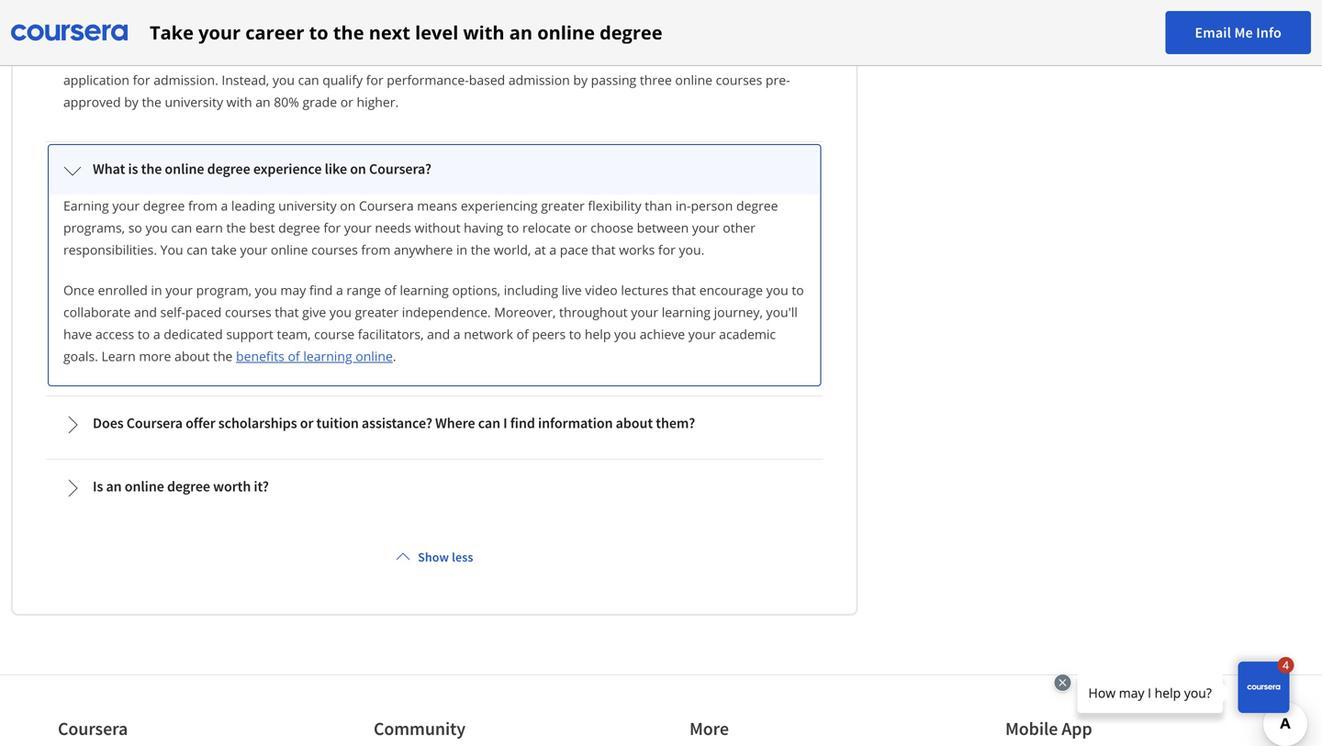 Task type: vqa. For each thing, say whether or not it's contained in the screenshot.
What is the online degree experience like on Coursera? DROPDOWN BUTTON
yes



Task type: locate. For each thing, give the bounding box(es) containing it.
to up university
[[309, 20, 329, 45]]

your up so
[[112, 197, 140, 214]]

by down data on the left top
[[574, 71, 588, 89]]

encourage
[[700, 282, 763, 299]]

me
[[1235, 23, 1254, 42]]

80%
[[274, 93, 299, 111]]

course
[[314, 326, 355, 343]]

collaborate
[[63, 304, 131, 321]]

greater down range
[[355, 304, 399, 321]]

1 horizontal spatial about
[[616, 414, 653, 433]]

is
[[93, 478, 103, 496]]

to
[[309, 20, 329, 45], [507, 219, 519, 237], [792, 282, 804, 299], [138, 326, 150, 343], [569, 326, 582, 343]]

does
[[93, 414, 124, 433]]

of up the qualify
[[321, 49, 333, 67]]

1 horizontal spatial with
[[463, 20, 505, 45]]

in left data on the left top
[[563, 49, 575, 67]]

relocate
[[523, 219, 571, 237]]

about inside the once enrolled in your program, you may find a range of learning options, including live video lectures that encourage you to collaborate and self-paced courses that give you greater independence. moreover, throughout your learning journey, you'll have access to a dedicated support team, course facilitators, and a network of peers to help you achieve your academic goals. learn more about the
[[175, 348, 210, 365]]

0 horizontal spatial by
[[124, 93, 139, 111]]

1 horizontal spatial courses
[[311, 241, 358, 259]]

degree left worth
[[167, 478, 210, 496]]

master of science in data science link
[[454, 49, 654, 67]]

2 vertical spatial or
[[300, 414, 314, 433]]

like up instead,
[[211, 49, 231, 67]]

you left may
[[255, 282, 277, 299]]

online
[[538, 20, 595, 45], [676, 71, 713, 89], [165, 160, 204, 178], [271, 241, 308, 259], [356, 348, 393, 365], [125, 478, 164, 496]]

coursera
[[359, 197, 414, 214], [127, 414, 183, 433], [58, 718, 128, 741]]

an
[[510, 20, 533, 45], [742, 49, 757, 67], [256, 93, 271, 111], [106, 478, 122, 496]]

the right is
[[141, 160, 162, 178]]

1 horizontal spatial like
[[325, 160, 347, 178]]

learning
[[400, 282, 449, 299], [662, 304, 711, 321], [303, 348, 352, 365]]

that down choose
[[592, 241, 616, 259]]

2 horizontal spatial that
[[672, 282, 696, 299]]

you up 80%
[[273, 71, 295, 89]]

to up world,
[[507, 219, 519, 237]]

your up self-
[[166, 282, 193, 299]]

0 horizontal spatial about
[[175, 348, 210, 365]]

with down instead,
[[227, 93, 252, 111]]

0 vertical spatial or
[[340, 93, 354, 111]]

the
[[333, 20, 364, 45], [235, 49, 254, 67], [142, 93, 162, 111], [141, 160, 162, 178], [226, 219, 246, 237], [471, 241, 491, 259], [213, 348, 233, 365]]

0 horizontal spatial greater
[[355, 304, 399, 321]]

1 vertical spatial about
[[616, 414, 653, 433]]

the down admission.
[[142, 93, 162, 111]]

find inside the once enrolled in your program, you may find a range of learning options, including live video lectures that encourage you to collaborate and self-paced courses that give you greater independence. moreover, throughout your learning journey, you'll have access to a dedicated support team, course facilitators, and a network of peers to help you achieve your academic goals. learn more about the
[[309, 282, 333, 299]]

in-
[[676, 197, 691, 214]]

that down may
[[275, 304, 299, 321]]

is an online degree worth it?
[[93, 478, 269, 496]]

of down moreover,
[[517, 326, 529, 343]]

1 vertical spatial or
[[575, 219, 588, 237]]

once enrolled in your program, you may find a range of learning options, including live video lectures that encourage you to collaborate and self-paced courses that give you greater independence. moreover, throughout your learning journey, you'll have access to a dedicated support team, course facilitators, and a network of peers to help you achieve your academic goals. learn more about the
[[63, 282, 804, 365]]

2 horizontal spatial or
[[575, 219, 588, 237]]

having
[[464, 219, 504, 237]]

programs, up admission.
[[146, 49, 207, 67]]

0 horizontal spatial find
[[309, 282, 333, 299]]

more
[[690, 718, 729, 741]]

information
[[538, 414, 613, 433]]

2 vertical spatial coursera
[[58, 718, 128, 741]]

programs, down earning
[[63, 219, 125, 237]]

0 vertical spatial like
[[211, 49, 231, 67]]

0 horizontal spatial or
[[300, 414, 314, 433]]

1 vertical spatial learning
[[662, 304, 711, 321]]

1 horizontal spatial that
[[592, 241, 616, 259]]

an left 80%
[[256, 93, 271, 111]]

in inside "earning your degree from a leading university on coursera means experiencing greater flexibility than in-person degree programs, so you can earn the best degree for your needs without having to relocate or choose between your other responsibilities. you can take your online courses from anywhere in the world, at a pace that works for you."
[[456, 241, 468, 259]]

from down needs at top left
[[361, 241, 391, 259]]

that inside "earning your degree from a leading university on coursera means experiencing greater flexibility than in-person degree programs, so you can earn the best degree for your needs without having to relocate or choose between your other responsibilities. you can take your online courses from anywhere in the world, at a pace that works for you."
[[592, 241, 616, 259]]

0 horizontal spatial university
[[165, 93, 223, 111]]

1 horizontal spatial university
[[278, 197, 337, 214]]

courses up support
[[225, 304, 272, 321]]

1 vertical spatial find
[[511, 414, 535, 433]]

greater
[[541, 197, 585, 214], [355, 304, 399, 321]]

to inside "earning your degree from a leading university on coursera means experiencing greater flexibility than in-person degree programs, so you can earn the best degree for your needs without having to relocate or choose between your other responsibilities. you can take your online courses from anywhere in the world, at a pace that works for you."
[[507, 219, 519, 237]]

university down admission.
[[165, 93, 223, 111]]

or
[[340, 93, 354, 111], [575, 219, 588, 237], [300, 414, 314, 433]]

0 vertical spatial with
[[463, 20, 505, 45]]

or down the qualify
[[340, 93, 354, 111]]

0 vertical spatial greater
[[541, 197, 585, 214]]

on inside dropdown button
[[350, 160, 366, 178]]

throughout
[[559, 304, 628, 321]]

less
[[452, 549, 474, 566]]

like
[[211, 49, 231, 67], [325, 160, 347, 178]]

degree up application
[[101, 49, 143, 67]]

can left "i"
[[478, 414, 501, 433]]

science up the admission
[[515, 49, 560, 67]]

0 horizontal spatial like
[[211, 49, 231, 67]]

about
[[175, 348, 210, 365], [616, 414, 653, 433]]

your
[[198, 20, 241, 45], [112, 197, 140, 214], [344, 219, 372, 237], [692, 219, 720, 237], [240, 241, 268, 259], [166, 282, 193, 299], [631, 304, 659, 321], [689, 326, 716, 343]]

0 horizontal spatial courses
[[225, 304, 272, 321]]

0 horizontal spatial science
[[515, 49, 560, 67]]

your right take
[[198, 20, 241, 45]]

so
[[128, 219, 142, 237]]

learning up achieve
[[662, 304, 711, 321]]

greater up "relocate"
[[541, 197, 585, 214]]

show less button
[[389, 541, 481, 574]]

world,
[[494, 241, 531, 259]]

of right range
[[385, 282, 397, 299]]

boulder's
[[395, 49, 451, 67]]

or left tuition
[[300, 414, 314, 433]]

greater inside the once enrolled in your program, you may find a range of learning options, including live video lectures that encourage you to collaborate and self-paced courses that give you greater independence. moreover, throughout your learning journey, you'll have access to a dedicated support team, course facilitators, and a network of peers to help you achieve your academic goals. learn more about the
[[355, 304, 399, 321]]

you inside "earning your degree from a leading university on coursera means experiencing greater flexibility than in-person degree programs, so you can earn the best degree for your needs without having to relocate or choose between your other responsibilities. you can take your online courses from anywhere in the world, at a pace that works for you."
[[146, 219, 168, 237]]

1 vertical spatial with
[[227, 93, 252, 111]]

courses inside , don't require an application for admission. instead, you can qualify for performance-based admission by passing three online courses pre- approved by the university with an 80% grade or higher.
[[716, 71, 763, 89]]

2 horizontal spatial courses
[[716, 71, 763, 89]]

0 horizontal spatial in
[[151, 282, 162, 299]]

from
[[188, 197, 218, 214], [361, 241, 391, 259]]

2 science from the left
[[609, 49, 654, 67]]

an right require at the right of page
[[742, 49, 757, 67]]

to up 'you'll' at the right top of page
[[792, 282, 804, 299]]

earning your degree from a leading university on coursera means experiencing greater flexibility than in-person degree programs, so you can earn the best degree for your needs without having to relocate or choose between your other responsibilities. you can take your online courses from anywhere in the world, at a pace that works for you.
[[63, 197, 778, 259]]

app
[[1062, 718, 1093, 741]]

0 horizontal spatial and
[[134, 304, 157, 321]]

about inside dropdown button
[[616, 414, 653, 433]]

1 vertical spatial like
[[325, 160, 347, 178]]

0 horizontal spatial that
[[275, 304, 299, 321]]

courses up range
[[311, 241, 358, 259]]

that right 'lectures'
[[672, 282, 696, 299]]

and
[[134, 304, 157, 321], [427, 326, 450, 343]]

university down experience
[[278, 197, 337, 214]]

learning up the independence.
[[400, 282, 449, 299]]

1 horizontal spatial learning
[[400, 282, 449, 299]]

learning down course
[[303, 348, 352, 365]]

person
[[691, 197, 733, 214]]

0 vertical spatial that
[[592, 241, 616, 259]]

1 horizontal spatial science
[[609, 49, 654, 67]]

degree
[[600, 20, 663, 45], [101, 49, 143, 67], [207, 160, 250, 178], [143, 197, 185, 214], [737, 197, 778, 214], [278, 219, 320, 237], [167, 478, 210, 496]]

in
[[563, 49, 575, 67], [456, 241, 468, 259], [151, 282, 162, 299]]

1 vertical spatial university
[[278, 197, 337, 214]]

2 vertical spatial in
[[151, 282, 162, 299]]

means
[[417, 197, 458, 214]]

2 vertical spatial courses
[[225, 304, 272, 321]]

that
[[592, 241, 616, 259], [672, 282, 696, 299], [275, 304, 299, 321]]

can up grade
[[298, 71, 319, 89]]

you right so
[[146, 219, 168, 237]]

about down dedicated
[[175, 348, 210, 365]]

1 horizontal spatial find
[[511, 414, 535, 433]]

,
[[654, 49, 657, 67]]

science
[[515, 49, 560, 67], [609, 49, 654, 67]]

courses
[[716, 71, 763, 89], [311, 241, 358, 259], [225, 304, 272, 321]]

find up give
[[309, 282, 333, 299]]

1 horizontal spatial or
[[340, 93, 354, 111]]

is an online degree worth it? button
[[49, 463, 821, 513]]

0 vertical spatial university
[[165, 93, 223, 111]]

the inside dropdown button
[[141, 160, 162, 178]]

experiencing
[[461, 197, 538, 214]]

in down 'having' on the top left
[[456, 241, 468, 259]]

like right experience
[[325, 160, 347, 178]]

or up pace
[[575, 219, 588, 237]]

university
[[258, 49, 317, 67]]

and down the independence.
[[427, 326, 450, 343]]

a down the independence.
[[454, 326, 461, 343]]

on up range
[[340, 197, 356, 214]]

on for coursera?
[[350, 160, 366, 178]]

degree up the ,
[[600, 20, 663, 45]]

self-
[[160, 304, 185, 321]]

online inside "earning your degree from a leading university on coursera means experiencing greater flexibility than in-person degree programs, so you can earn the best degree for your needs without having to relocate or choose between your other responsibilities. you can take your online courses from anywhere in the world, at a pace that works for you."
[[271, 241, 308, 259]]

2 horizontal spatial in
[[563, 49, 575, 67]]

1 vertical spatial programs,
[[63, 219, 125, 237]]

1 horizontal spatial from
[[361, 241, 391, 259]]

1 vertical spatial that
[[672, 282, 696, 299]]

1 horizontal spatial by
[[574, 71, 588, 89]]

i
[[504, 414, 508, 433]]

program,
[[196, 282, 252, 299]]

1 vertical spatial greater
[[355, 304, 399, 321]]

0 vertical spatial about
[[175, 348, 210, 365]]

admission
[[509, 71, 570, 89]]

info
[[1257, 23, 1282, 42]]

0 vertical spatial find
[[309, 282, 333, 299]]

1 vertical spatial in
[[456, 241, 468, 259]]

or inside dropdown button
[[300, 414, 314, 433]]

learn
[[101, 348, 136, 365]]

0 vertical spatial courses
[[716, 71, 763, 89]]

for
[[133, 71, 150, 89], [366, 71, 384, 89], [324, 219, 341, 237], [659, 241, 676, 259]]

paced
[[185, 304, 222, 321]]

1 vertical spatial coursera
[[127, 414, 183, 433]]

find right "i"
[[511, 414, 535, 433]]

1 vertical spatial and
[[427, 326, 450, 343]]

from up earn
[[188, 197, 218, 214]]

0 vertical spatial by
[[574, 71, 588, 89]]

an right is
[[106, 478, 122, 496]]

you.
[[679, 241, 705, 259]]

for down between
[[659, 241, 676, 259]]

achieve
[[640, 326, 685, 343]]

0 vertical spatial in
[[563, 49, 575, 67]]

0 vertical spatial on
[[350, 160, 366, 178]]

between
[[637, 219, 689, 237]]

grade
[[303, 93, 337, 111]]

courses inside "earning your degree from a leading university on coursera means experiencing greater flexibility than in-person degree programs, so you can earn the best degree for your needs without having to relocate or choose between your other responsibilities. you can take your online courses from anywhere in the world, at a pace that works for you."
[[311, 241, 358, 259]]

1 vertical spatial on
[[340, 197, 356, 214]]

once
[[63, 282, 95, 299]]

you inside , don't require an application for admission. instead, you can qualify for performance-based admission by passing three online courses pre- approved by the university with an 80% grade or higher.
[[273, 71, 295, 89]]

0 vertical spatial from
[[188, 197, 218, 214]]

1 vertical spatial from
[[361, 241, 391, 259]]

on inside "earning your degree from a leading university on coursera means experiencing greater flexibility than in-person degree programs, so you can earn the best degree for your needs without having to relocate or choose between your other responsibilities. you can take your online courses from anywhere in the world, at a pace that works for you."
[[340, 197, 356, 214]]

0 vertical spatial programs,
[[146, 49, 207, 67]]

with up master
[[463, 20, 505, 45]]

1 vertical spatial courses
[[311, 241, 358, 259]]

by right approved
[[124, 93, 139, 111]]

them?
[[656, 414, 696, 433]]

on left coursera?
[[350, 160, 366, 178]]

1 science from the left
[[515, 49, 560, 67]]

of up based
[[500, 49, 512, 67]]

0 vertical spatial coursera
[[359, 197, 414, 214]]

1 horizontal spatial greater
[[541, 197, 585, 214]]

and left self-
[[134, 304, 157, 321]]

in up self-
[[151, 282, 162, 299]]

does coursera offer scholarships or tuition assistance? where can i find information about them?
[[93, 414, 696, 433]]

courses down require at the right of page
[[716, 71, 763, 89]]

1 horizontal spatial in
[[456, 241, 468, 259]]

0 horizontal spatial with
[[227, 93, 252, 111]]

1 vertical spatial by
[[124, 93, 139, 111]]

peers
[[532, 326, 566, 343]]

science up passing at left
[[609, 49, 654, 67]]

the down support
[[213, 348, 233, 365]]

0 horizontal spatial programs,
[[63, 219, 125, 237]]

or inside , don't require an application for admission. instead, you can qualify for performance-based admission by passing three online courses pre- approved by the university with an 80% grade or higher.
[[340, 93, 354, 111]]

about left the them?
[[616, 414, 653, 433]]

0 horizontal spatial learning
[[303, 348, 352, 365]]



Task type: describe. For each thing, give the bounding box(es) containing it.
dedicated
[[164, 326, 223, 343]]

degree up you
[[143, 197, 185, 214]]

you right help
[[615, 326, 637, 343]]

mobile app
[[1006, 718, 1093, 741]]

moreover,
[[494, 304, 556, 321]]

other
[[723, 219, 756, 237]]

instead,
[[222, 71, 269, 89]]

enrolled
[[98, 282, 148, 299]]

leading
[[231, 197, 275, 214]]

mobile
[[1006, 718, 1058, 741]]

the up some degree programs, like the university of colorado boulder's master of science in data science
[[333, 20, 364, 45]]

email
[[1195, 23, 1232, 42]]

is
[[128, 160, 138, 178]]

can up you
[[171, 219, 192, 237]]

1 horizontal spatial programs,
[[146, 49, 207, 67]]

offer
[[186, 414, 216, 433]]

can down earn
[[187, 241, 208, 259]]

degree up leading
[[207, 160, 250, 178]]

to up more
[[138, 326, 150, 343]]

without
[[415, 219, 461, 237]]

on for coursera
[[340, 197, 356, 214]]

you up course
[[330, 304, 352, 321]]

show
[[418, 549, 449, 566]]

facilitators,
[[358, 326, 424, 343]]

coursera inside "earning your degree from a leading university on coursera means experiencing greater flexibility than in-person degree programs, so you can earn the best degree for your needs without having to relocate or choose between your other responsibilities. you can take your online courses from anywhere in the world, at a pace that works for you."
[[359, 197, 414, 214]]

an up master of science in data science link
[[510, 20, 533, 45]]

higher.
[[357, 93, 399, 111]]

2 vertical spatial that
[[275, 304, 299, 321]]

where
[[435, 414, 475, 433]]

your down best
[[240, 241, 268, 259]]

qualify
[[323, 71, 363, 89]]

performance-
[[387, 71, 469, 89]]

anywhere
[[394, 241, 453, 259]]

degree up other
[[737, 197, 778, 214]]

the up instead,
[[235, 49, 254, 67]]

goals.
[[63, 348, 98, 365]]

at
[[535, 241, 546, 259]]

options,
[[452, 282, 501, 299]]

level
[[415, 20, 459, 45]]

some
[[63, 49, 97, 67]]

tuition
[[316, 414, 359, 433]]

benefits of learning online .
[[236, 348, 396, 365]]

your down person
[[692, 219, 720, 237]]

a right at
[[550, 241, 557, 259]]

2 horizontal spatial learning
[[662, 304, 711, 321]]

admission.
[[154, 71, 218, 89]]

you
[[160, 241, 183, 259]]

give
[[302, 304, 326, 321]]

coursera image
[[11, 18, 128, 47]]

your left needs at top left
[[344, 219, 372, 237]]

experience
[[253, 160, 322, 178]]

the up take
[[226, 219, 246, 237]]

scholarships
[[218, 414, 297, 433]]

with inside , don't require an application for admission. instead, you can qualify for performance-based admission by passing three online courses pre- approved by the university with an 80% grade or higher.
[[227, 93, 252, 111]]

team,
[[277, 326, 311, 343]]

coursera inside dropdown button
[[127, 414, 183, 433]]

may
[[281, 282, 306, 299]]

next
[[369, 20, 411, 45]]

a left range
[[336, 282, 343, 299]]

choose
[[591, 219, 634, 237]]

to left help
[[569, 326, 582, 343]]

programs, inside "earning your degree from a leading university on coursera means experiencing greater flexibility than in-person degree programs, so you can earn the best degree for your needs without having to relocate or choose between your other responsibilities. you can take your online courses from anywhere in the world, at a pace that works for you."
[[63, 219, 125, 237]]

the inside , don't require an application for admission. instead, you can qualify for performance-based admission by passing three online courses pre- approved by the university with an 80% grade or higher.
[[142, 93, 162, 111]]

courses inside the once enrolled in your program, you may find a range of learning options, including live video lectures that encourage you to collaborate and self-paced courses that give you greater independence. moreover, throughout your learning journey, you'll have access to a dedicated support team, course facilitators, and a network of peers to help you achieve your academic goals. learn more about the
[[225, 304, 272, 321]]

pre-
[[766, 71, 790, 89]]

lectures
[[621, 282, 669, 299]]

responsibilities.
[[63, 241, 157, 259]]

works
[[619, 241, 655, 259]]

the down 'having' on the top left
[[471, 241, 491, 259]]

approved
[[63, 93, 121, 111]]

2 vertical spatial learning
[[303, 348, 352, 365]]

three
[[640, 71, 672, 89]]

a up earn
[[221, 197, 228, 214]]

the inside the once enrolled in your program, you may find a range of learning options, including live video lectures that encourage you to collaborate and self-paced courses that give you greater independence. moreover, throughout your learning journey, you'll have access to a dedicated support team, course facilitators, and a network of peers to help you achieve your academic goals. learn more about the
[[213, 348, 233, 365]]

data
[[578, 49, 606, 67]]

journey,
[[714, 304, 763, 321]]

community
[[374, 718, 466, 741]]

academic
[[719, 326, 776, 343]]

0 vertical spatial and
[[134, 304, 157, 321]]

best
[[249, 219, 275, 237]]

earning
[[63, 197, 109, 214]]

does coursera offer scholarships or tuition assistance? where can i find information about them? button
[[49, 400, 821, 449]]

degree right best
[[278, 219, 320, 237]]

can inside dropdown button
[[478, 414, 501, 433]]

can inside , don't require an application for admission. instead, you can qualify for performance-based admission by passing three online courses pre- approved by the university with an 80% grade or higher.
[[298, 71, 319, 89]]

live
[[562, 282, 582, 299]]

don't
[[661, 49, 692, 67]]

network
[[464, 326, 513, 343]]

online inside , don't require an application for admission. instead, you can qualify for performance-based admission by passing three online courses pre- approved by the university with an 80% grade or higher.
[[676, 71, 713, 89]]

what
[[93, 160, 125, 178]]

of down team, on the left
[[288, 348, 300, 365]]

independence.
[[402, 304, 491, 321]]

your down 'lectures'
[[631, 304, 659, 321]]

find inside "does coursera offer scholarships or tuition assistance? where can i find information about them?" dropdown button
[[511, 414, 535, 433]]

you up 'you'll' at the right top of page
[[767, 282, 789, 299]]

require
[[695, 49, 739, 67]]

.
[[393, 348, 396, 365]]

than
[[645, 197, 673, 214]]

benefits
[[236, 348, 285, 365]]

benefits of learning online link
[[236, 348, 393, 365]]

, don't require an application for admission. instead, you can qualify for performance-based admission by passing three online courses pre- approved by the university with an 80% grade or higher.
[[63, 49, 790, 111]]

take
[[150, 20, 194, 45]]

a up more
[[153, 326, 160, 343]]

like inside dropdown button
[[325, 160, 347, 178]]

needs
[[375, 219, 411, 237]]

in inside the once enrolled in your program, you may find a range of learning options, including live video lectures that encourage you to collaborate and self-paced courses that give you greater independence. moreover, throughout your learning journey, you'll have access to a dedicated support team, course facilitators, and a network of peers to help you achieve your academic goals. learn more about the
[[151, 282, 162, 299]]

assistance?
[[362, 414, 433, 433]]

flexibility
[[588, 197, 642, 214]]

it?
[[254, 478, 269, 496]]

university inside , don't require an application for admission. instead, you can qualify for performance-based admission by passing three online courses pre- approved by the university with an 80% grade or higher.
[[165, 93, 223, 111]]

0 vertical spatial learning
[[400, 282, 449, 299]]

university inside "earning your degree from a leading university on coursera means experiencing greater flexibility than in-person degree programs, so you can earn the best degree for your needs without having to relocate or choose between your other responsibilities. you can take your online courses from anywhere in the world, at a pace that works for you."
[[278, 197, 337, 214]]

your right achieve
[[689, 326, 716, 343]]

1 horizontal spatial and
[[427, 326, 450, 343]]

an inside dropdown button
[[106, 478, 122, 496]]

for left needs at top left
[[324, 219, 341, 237]]

you'll
[[767, 304, 798, 321]]

support
[[226, 326, 274, 343]]

0 horizontal spatial from
[[188, 197, 218, 214]]

greater inside "earning your degree from a leading university on coursera means experiencing greater flexibility than in-person degree programs, so you can earn the best degree for your needs without having to relocate or choose between your other responsibilities. you can take your online courses from anywhere in the world, at a pace that works for you."
[[541, 197, 585, 214]]

help
[[585, 326, 611, 343]]

master
[[454, 49, 496, 67]]

for left admission.
[[133, 71, 150, 89]]

or inside "earning your degree from a leading university on coursera means experiencing greater flexibility than in-person degree programs, so you can earn the best degree for your needs without having to relocate or choose between your other responsibilities. you can take your online courses from anywhere in the world, at a pace that works for you."
[[575, 219, 588, 237]]

some degree programs, like the university of colorado boulder's master of science in data science
[[63, 49, 654, 67]]

more
[[139, 348, 171, 365]]

email me info button
[[1166, 11, 1312, 54]]

take
[[211, 241, 237, 259]]

for up higher.
[[366, 71, 384, 89]]

passing
[[591, 71, 637, 89]]

colorado
[[336, 49, 391, 67]]

access
[[95, 326, 134, 343]]



